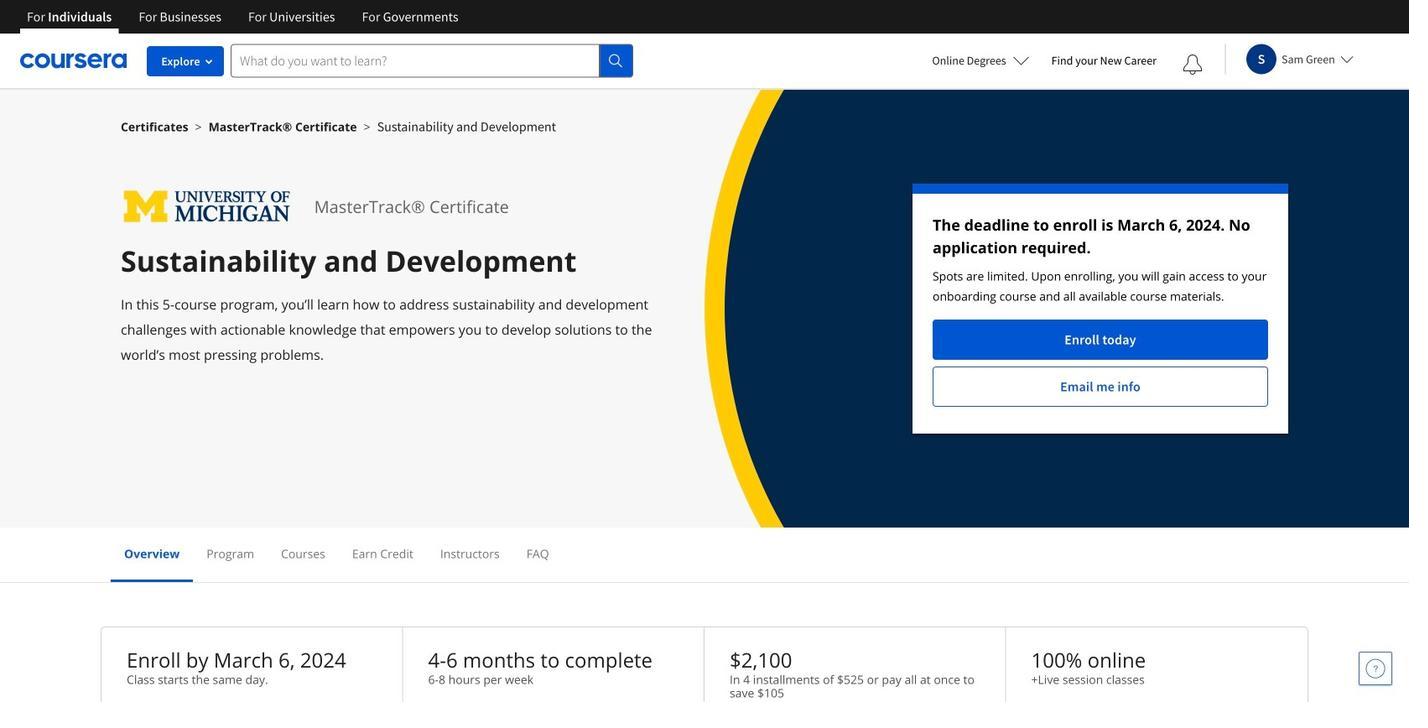 Task type: describe. For each thing, give the bounding box(es) containing it.
certificate menu element
[[111, 528, 1299, 582]]

help center image
[[1366, 659, 1386, 679]]



Task type: vqa. For each thing, say whether or not it's contained in the screenshot.
DUKE UNIVERSITY image
no



Task type: locate. For each thing, give the bounding box(es) containing it.
banner navigation
[[13, 0, 472, 34]]

university of michigan image
[[121, 184, 294, 230]]

What do you want to learn? text field
[[231, 44, 600, 78]]

coursera image
[[20, 47, 127, 74]]

status
[[913, 184, 1289, 434]]

None search field
[[231, 44, 634, 78]]



